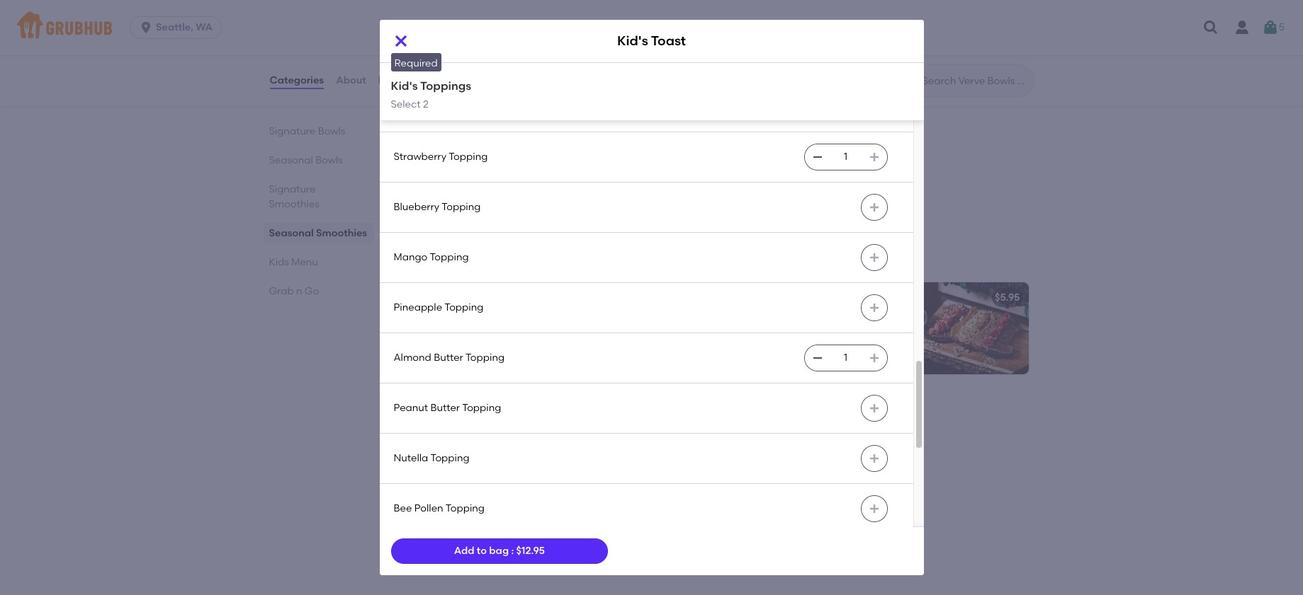 Task type: locate. For each thing, give the bounding box(es) containing it.
and down kid's smoothie
[[446, 312, 466, 324]]

almond butter topping
[[394, 352, 505, 364]]

seattle, wa button
[[130, 16, 227, 39]]

1 signature from the top
[[269, 125, 316, 137]]

1 horizontal spatial cold
[[464, 467, 487, 479]]

smoothie inside button
[[476, 137, 523, 149]]

kids menu down "signature smoothies"
[[269, 256, 318, 268]]

1 vertical spatial butter
[[430, 403, 460, 415]]

0 horizontal spatial kids menu
[[269, 256, 318, 268]]

coffee
[[516, 481, 547, 493]]

0 vertical spatial juice,
[[510, 16, 535, 29]]

2 vertical spatial kid's
[[413, 292, 437, 304]]

1 vertical spatial a
[[518, 467, 525, 479]]

svg image
[[1262, 19, 1279, 36], [139, 21, 153, 35], [868, 152, 880, 163], [868, 202, 880, 213], [868, 252, 880, 264], [868, 353, 880, 364]]

bowls
[[318, 125, 345, 137], [315, 154, 343, 166]]

butter
[[434, 352, 463, 364], [430, 403, 460, 415]]

1 vertical spatial smoothie
[[439, 292, 486, 304]]

velvety
[[413, 481, 447, 493]]

n
[[296, 285, 302, 297], [444, 404, 453, 422]]

spinach,
[[824, 2, 865, 14]]

topping for strawberry topping
[[449, 151, 488, 163]]

input item quantity number field for strawberry topping
[[830, 145, 861, 170]]

2
[[423, 98, 429, 110], [434, 340, 439, 353]]

renewed image
[[605, 0, 711, 65]]

signature down best sellers
[[269, 125, 316, 137]]

0 horizontal spatial pineapple,
[[453, 2, 504, 14]]

to-
[[494, 312, 508, 324]]

lemon
[[478, 16, 508, 29], [731, 31, 761, 43]]

kids menu
[[402, 249, 479, 267], [269, 256, 318, 268]]

0 vertical spatial water
[[538, 16, 565, 29]]

0 vertical spatial smoothies
[[474, 95, 552, 112]]

1 horizontal spatial 2
[[434, 340, 439, 353]]

pineapple, up pollen,
[[770, 2, 822, 14]]

house- up frozen
[[432, 326, 465, 338]]

0 vertical spatial lemon
[[478, 16, 508, 29]]

of
[[564, 312, 574, 324], [500, 340, 509, 353]]

1 vertical spatial bowls
[[315, 154, 343, 166]]

made up flakes
[[447, 16, 475, 29]]

house- up coconut flakes
[[413, 16, 447, 29]]

0 horizontal spatial seasonal smoothies
[[269, 227, 367, 239]]

sellers
[[292, 96, 323, 108]]

1 horizontal spatial menu
[[438, 249, 479, 267]]

0 vertical spatial kid's
[[617, 33, 648, 49]]

0 horizontal spatial 2
[[423, 98, 429, 110]]

1 horizontal spatial mango,
[[731, 2, 768, 14]]

signature inside "signature smoothies"
[[269, 183, 316, 195]]

1 mango, from the left
[[413, 2, 451, 14]]

ginger, right banana,
[[550, 2, 583, 14]]

and up choice.
[[560, 326, 579, 338]]

1 vertical spatial of
[[500, 340, 509, 353]]

house- inside mango, pineapple, banana, ginger, house-made lemon juice, water
[[413, 16, 447, 29]]

cold up unsweetened
[[464, 467, 487, 479]]

bowls down signature bowls
[[315, 154, 343, 166]]

2 signature from the top
[[269, 183, 316, 195]]

0 horizontal spatial kids
[[269, 256, 289, 268]]

menu down "signature smoothies"
[[291, 256, 318, 268]]

and
[[446, 312, 466, 324], [560, 326, 579, 338], [566, 467, 586, 479]]

0 vertical spatial butter
[[434, 352, 463, 364]]

light
[[423, 312, 444, 324]]

1 vertical spatial input item quantity number field
[[830, 346, 861, 371]]

0 vertical spatial bowls
[[318, 125, 345, 137]]

0 horizontal spatial n
[[296, 285, 302, 297]]

signature down seasonal bowls
[[269, 183, 316, 195]]

signature for signature bowls
[[269, 125, 316, 137]]

made down kale,
[[855, 16, 883, 29]]

0 vertical spatial a
[[413, 312, 421, 324]]

1 vertical spatial seasonal
[[269, 154, 313, 166]]

cold up caffe
[[413, 447, 437, 459]]

juice, inside mango, pineapple, banana, ginger, house-made lemon juice, water
[[510, 16, 535, 29]]

$5.95 button
[[722, 282, 1029, 375]]

1 vertical spatial n
[[444, 404, 453, 422]]

Input item quantity number field
[[830, 145, 861, 170], [830, 346, 861, 371]]

seasonal down toppings
[[402, 95, 471, 112]]

kids menu up kid's smoothie
[[402, 249, 479, 267]]

to
[[477, 546, 487, 558]]

1 horizontal spatial water
[[791, 31, 819, 43]]

categories
[[270, 74, 324, 86]]

2 right any
[[434, 340, 439, 353]]

kid's toppings select 2
[[391, 79, 471, 110]]

0 vertical spatial grab n go
[[269, 285, 319, 297]]

1 horizontal spatial kids menu
[[402, 249, 479, 267]]

juice,
[[510, 16, 535, 29], [763, 31, 789, 43]]

ginger, left bee
[[731, 16, 764, 29]]

0 horizontal spatial lemon
[[478, 16, 508, 29]]

0 vertical spatial cold
[[413, 447, 437, 459]]

mango, inside mango, pineapple, banana, ginger, house-made lemon juice, water
[[413, 2, 451, 14]]

topping for banana topping
[[434, 101, 473, 113]]

topping for pineapple topping
[[444, 302, 484, 314]]

unsweetened
[[449, 481, 514, 493]]

2 right select
[[423, 98, 429, 110]]

0 horizontal spatial water
[[538, 16, 565, 29]]

kid's
[[617, 33, 648, 49], [391, 79, 418, 93], [413, 292, 437, 304]]

1 horizontal spatial grab n go
[[402, 404, 478, 422]]

0 vertical spatial go
[[305, 285, 319, 297]]

seasonal down signature bowls
[[269, 154, 313, 166]]

1 vertical spatial juice,
[[763, 31, 789, 43]]

0 horizontal spatial juice,
[[510, 16, 535, 29]]

2 input item quantity number field from the top
[[830, 346, 861, 371]]

a up coffee
[[518, 467, 525, 479]]

pineapple, for lemon
[[453, 2, 504, 14]]

1 horizontal spatial ginger,
[[731, 16, 764, 29]]

0 vertical spatial signature
[[269, 125, 316, 137]]

mango, up coconut flakes
[[413, 2, 451, 14]]

pineapple, inside mango, pineapple, spinach, kale, ginger, bee pollen, house-made lemon juice, water
[[770, 2, 822, 14]]

reviews
[[378, 74, 418, 86]]

kid's left toast
[[617, 33, 648, 49]]

1 horizontal spatial kids
[[402, 249, 435, 267]]

kids down "signature smoothies"
[[269, 256, 289, 268]]

a up our
[[413, 312, 421, 324]]

1 vertical spatial grab
[[402, 404, 440, 422]]

cold inside caffe vita cold brew. a smooth and velvety unsweetened coffee beverage.
[[464, 467, 487, 479]]

0 horizontal spatial a
[[413, 312, 421, 324]]

1 vertical spatial water
[[791, 31, 819, 43]]

0 vertical spatial seasonal smoothies
[[402, 95, 552, 112]]

kid's for kid's toppings select 2
[[391, 79, 418, 93]]

mango, pineapple, banana, ginger, house-made lemon juice, water button
[[405, 0, 711, 65]]

menu
[[438, 249, 479, 267], [291, 256, 318, 268]]

made
[[447, 16, 475, 29], [855, 16, 883, 29], [465, 326, 493, 338]]

and inside caffe vita cold brew. a smooth and velvety unsweetened coffee beverage.
[[566, 467, 586, 479]]

water down pollen,
[[791, 31, 819, 43]]

mango, up bee
[[731, 2, 768, 14]]

mango, for ginger,
[[731, 2, 768, 14]]

5
[[1279, 21, 1285, 33]]

topping
[[434, 101, 473, 113], [449, 151, 488, 163], [442, 201, 481, 213], [430, 252, 469, 264], [444, 302, 484, 314], [465, 352, 505, 364], [462, 403, 501, 415], [430, 453, 470, 465], [446, 503, 485, 515]]

mango, pineapple, banana, ginger, house-made lemon juice, water
[[413, 2, 583, 29]]

svg image
[[1203, 19, 1220, 36], [392, 33, 409, 50], [812, 152, 823, 163], [868, 303, 880, 314], [812, 353, 823, 364], [868, 403, 880, 415], [868, 454, 880, 465], [868, 504, 880, 515]]

kids
[[402, 249, 435, 267], [269, 256, 289, 268]]

0 vertical spatial input item quantity number field
[[830, 145, 861, 170]]

1 horizontal spatial go
[[457, 404, 478, 422]]

kid's inside kid's toppings select 2
[[391, 79, 418, 93]]

kid's up select
[[391, 79, 418, 93]]

bee pollen topping
[[394, 503, 485, 515]]

of right the "blend"
[[564, 312, 574, 324]]

smoothies down "signature smoothies"
[[316, 227, 367, 239]]

cold brew
[[413, 447, 464, 459]]

1 horizontal spatial a
[[518, 467, 525, 479]]

flakes
[[438, 50, 468, 62]]

almond
[[496, 326, 533, 338]]

1 vertical spatial signature
[[269, 183, 316, 195]]

1 pineapple, from the left
[[453, 2, 504, 14]]

seasonal smoothies
[[402, 95, 552, 112], [269, 227, 367, 239]]

smoothie up the easy-
[[439, 292, 486, 304]]

of up cup
[[500, 340, 509, 353]]

signature bowls
[[269, 125, 345, 137]]

1 vertical spatial seasonal smoothies
[[269, 227, 367, 239]]

bag
[[489, 546, 509, 558]]

seasonal down "signature smoothies"
[[269, 227, 314, 239]]

kids up pineapple on the bottom
[[402, 249, 435, 267]]

2 vertical spatial seasonal
[[269, 227, 314, 239]]

caffe
[[413, 467, 440, 479]]

banana topping
[[394, 101, 473, 113]]

and right the "smooth"
[[566, 467, 586, 479]]

cold
[[413, 447, 437, 459], [464, 467, 487, 479]]

1 horizontal spatial lemon
[[731, 31, 761, 43]]

1 vertical spatial ginger,
[[731, 16, 764, 29]]

smoothie right chagaccino
[[476, 137, 523, 149]]

mango
[[394, 252, 427, 264]]

juice, down bee
[[763, 31, 789, 43]]

categories button
[[269, 55, 325, 106]]

a inside caffe vita cold brew. a smooth and velvety unsweetened coffee beverage.
[[518, 467, 525, 479]]

0 vertical spatial ginger,
[[550, 2, 583, 14]]

pineapple, inside mango, pineapple, banana, ginger, house-made lemon juice, water
[[453, 2, 504, 14]]

peanut butter topping
[[394, 403, 501, 415]]

strawberry topping
[[394, 151, 488, 163]]

peanut
[[394, 403, 428, 415]]

1 vertical spatial go
[[457, 404, 478, 422]]

required
[[394, 57, 438, 69]]

0 vertical spatial of
[[564, 312, 574, 324]]

bowls for seasonal bowls
[[315, 154, 343, 166]]

$5.95
[[995, 292, 1020, 304]]

0 horizontal spatial grab
[[269, 285, 294, 297]]

smoothies up chagaccino smoothie
[[474, 95, 552, 112]]

kid's up light
[[413, 292, 437, 304]]

mango, pineapple, spinach, kale, ginger, bee pollen, house-made lemon juice, water button
[[722, 0, 1029, 65]]

mango, inside mango, pineapple, spinach, kale, ginger, bee pollen, house-made lemon juice, water
[[731, 2, 768, 14]]

1 vertical spatial kid's
[[391, 79, 418, 93]]

house-
[[413, 16, 447, 29], [821, 16, 855, 29], [432, 326, 465, 338]]

1 vertical spatial cold
[[464, 467, 487, 479]]

16oz.
[[469, 355, 491, 367]]

pineapple, left banana,
[[453, 2, 504, 14]]

juice, inside mango, pineapple, spinach, kale, ginger, bee pollen, house-made lemon juice, water
[[763, 31, 789, 43]]

0 horizontal spatial menu
[[291, 256, 318, 268]]

0 vertical spatial n
[[296, 285, 302, 297]]

2 mango, from the left
[[731, 2, 768, 14]]

1 vertical spatial lemon
[[731, 31, 761, 43]]

2 pineapple, from the left
[[770, 2, 822, 14]]

topping for nutella topping
[[430, 453, 470, 465]]

grab n go
[[269, 285, 319, 297], [402, 404, 478, 422]]

menu up kid's smoothie
[[438, 249, 479, 267]]

made down the easy-
[[465, 326, 493, 338]]

house- down spinach,
[[821, 16, 855, 29]]

topping for mango topping
[[430, 252, 469, 264]]

mango,
[[413, 2, 451, 14], [731, 2, 768, 14]]

butter for peanut
[[430, 403, 460, 415]]

0 horizontal spatial mango,
[[413, 2, 451, 14]]

water
[[538, 16, 565, 29], [791, 31, 819, 43]]

smoothies down seasonal bowls
[[269, 198, 320, 210]]

1 input item quantity number field from the top
[[830, 145, 861, 170]]

0 horizontal spatial of
[[500, 340, 509, 353]]

bowls down sellers
[[318, 125, 345, 137]]

2 vertical spatial and
[[566, 467, 586, 479]]

1 horizontal spatial juice,
[[763, 31, 789, 43]]

0 vertical spatial smoothie
[[476, 137, 523, 149]]

beverage.
[[413, 496, 462, 508]]

seasonal smoothies down "signature smoothies"
[[269, 227, 367, 239]]

seasonal
[[402, 95, 471, 112], [269, 154, 313, 166], [269, 227, 314, 239]]

juice, down banana,
[[510, 16, 535, 29]]

0 vertical spatial 2
[[423, 98, 429, 110]]

smoothies
[[474, 95, 552, 112], [269, 198, 320, 210], [316, 227, 367, 239]]

smoothie
[[476, 137, 523, 149], [439, 292, 486, 304]]

seasonal smoothies down toppings
[[402, 95, 552, 112]]

1 horizontal spatial pineapple,
[[770, 2, 822, 14]]

smoothie for kid's smoothie
[[439, 292, 486, 304]]

0 horizontal spatial cold
[[413, 447, 437, 459]]

0 horizontal spatial ginger,
[[550, 2, 583, 14]]

water down banana,
[[538, 16, 565, 29]]

1 vertical spatial 2
[[434, 340, 439, 353]]



Task type: describe. For each thing, give the bounding box(es) containing it.
1 horizontal spatial of
[[564, 312, 574, 324]]

water inside mango, pineapple, spinach, kale, ginger, bee pollen, house-made lemon juice, water
[[791, 31, 819, 43]]

our
[[413, 326, 429, 338]]

cup
[[494, 355, 512, 367]]

0 vertical spatial grab
[[269, 285, 294, 297]]

pollen
[[414, 503, 443, 515]]

drink
[[508, 312, 532, 324]]

banana
[[394, 101, 432, 113]]

1 vertical spatial and
[[560, 326, 579, 338]]

bee green image
[[922, 0, 1029, 65]]

2 inside kid's toppings select 2
[[423, 98, 429, 110]]

frozen
[[442, 340, 471, 353]]

chagaccino smoothie image
[[605, 128, 711, 220]]

seattle, wa
[[156, 21, 213, 33]]

seattle,
[[156, 21, 193, 33]]

0 horizontal spatial go
[[305, 285, 319, 297]]

kid's smoothie image
[[605, 282, 711, 375]]

ginger, inside mango, pineapple, spinach, kale, ginger, bee pollen, house-made lemon juice, water
[[731, 16, 764, 29]]

a inside a light and easy-to-drink blend of our house-made almond milk, and any 2 frozen fruits of your choice. served in a 16oz. cup
[[413, 312, 421, 324]]

any
[[413, 340, 431, 353]]

banana,
[[507, 2, 548, 14]]

1 horizontal spatial grab
[[402, 404, 440, 422]]

1 horizontal spatial n
[[444, 404, 453, 422]]

bee
[[766, 16, 785, 29]]

toast
[[651, 33, 686, 49]]

pineapple topping
[[394, 302, 484, 314]]

mango, for house-
[[413, 2, 451, 14]]

blueberry
[[394, 201, 439, 213]]

0 vertical spatial and
[[446, 312, 466, 324]]

add
[[454, 546, 474, 558]]

0 horizontal spatial grab n go
[[269, 285, 319, 297]]

a
[[460, 355, 466, 367]]

5 button
[[1262, 15, 1285, 40]]

kid's for kid's toast
[[617, 33, 648, 49]]

2 vertical spatial smoothies
[[316, 227, 367, 239]]

kid's toast image
[[922, 282, 1029, 375]]

svg image inside main navigation navigation
[[1203, 19, 1220, 36]]

brew
[[439, 447, 464, 459]]

bowls for signature bowls
[[318, 125, 345, 137]]

1 horizontal spatial seasonal smoothies
[[402, 95, 552, 112]]

kid's smoothie
[[413, 292, 486, 304]]

2 inside a light and easy-to-drink blend of our house-made almond milk, and any 2 frozen fruits of your choice. served in a 16oz. cup
[[434, 340, 439, 353]]

chagaccino smoothie
[[413, 137, 523, 149]]

input item quantity number field for almond butter topping
[[830, 346, 861, 371]]

reviews button
[[377, 55, 418, 106]]

mango, pineapple, spinach, kale, ginger, bee pollen, house-made lemon juice, water
[[731, 2, 890, 43]]

bee
[[394, 503, 412, 515]]

choice.
[[535, 340, 570, 353]]

select
[[391, 98, 421, 110]]

about
[[336, 74, 366, 86]]

cold brew image
[[605, 438, 711, 530]]

nutella
[[394, 453, 428, 465]]

kid's toast
[[617, 33, 686, 49]]

blend
[[535, 312, 562, 324]]

best sellers
[[269, 96, 323, 108]]

coconut flakes
[[394, 50, 468, 62]]

house- inside mango, pineapple, spinach, kale, ginger, bee pollen, house-made lemon juice, water
[[821, 16, 855, 29]]

blueberry topping
[[394, 201, 481, 213]]

fruits
[[473, 340, 497, 353]]

nutella topping
[[394, 453, 470, 465]]

$12.95
[[516, 546, 545, 558]]

in
[[449, 355, 457, 367]]

your
[[511, 340, 532, 353]]

lemon inside mango, pineapple, banana, ginger, house-made lemon juice, water
[[478, 16, 508, 29]]

0 vertical spatial seasonal
[[402, 95, 471, 112]]

1 vertical spatial grab n go
[[402, 404, 478, 422]]

signature smoothies
[[269, 183, 320, 210]]

kale,
[[867, 2, 890, 14]]

ginger, inside mango, pineapple, banana, ginger, house-made lemon juice, water
[[550, 2, 583, 14]]

made inside a light and easy-to-drink blend of our house-made almond milk, and any 2 frozen fruits of your choice. served in a 16oz. cup
[[465, 326, 493, 338]]

topping for blueberry topping
[[442, 201, 481, 213]]

toppings
[[420, 79, 471, 93]]

about button
[[335, 55, 367, 106]]

chagaccino
[[413, 137, 474, 149]]

pineapple
[[394, 302, 442, 314]]

1 vertical spatial smoothies
[[269, 198, 320, 210]]

butter for almond
[[434, 352, 463, 364]]

best
[[269, 96, 290, 108]]

smooth
[[528, 467, 564, 479]]

add to bag : $12.95
[[454, 546, 545, 558]]

made inside mango, pineapple, spinach, kale, ginger, bee pollen, house-made lemon juice, water
[[855, 16, 883, 29]]

caffe vita cold brew. a smooth and velvety unsweetened coffee beverage.
[[413, 467, 586, 508]]

a light and easy-to-drink blend of our house-made almond milk, and any 2 frozen fruits of your choice. served in a 16oz. cup
[[413, 312, 579, 367]]

signature for signature smoothies
[[269, 183, 316, 195]]

lemon inside mango, pineapple, spinach, kale, ginger, bee pollen, house-made lemon juice, water
[[731, 31, 761, 43]]

wa
[[196, 21, 213, 33]]

made inside mango, pineapple, banana, ginger, house-made lemon juice, water
[[447, 16, 475, 29]]

coconut
[[394, 50, 436, 62]]

main navigation navigation
[[0, 0, 1303, 55]]

smoothie for chagaccino smoothie
[[476, 137, 523, 149]]

served
[[413, 355, 447, 367]]

pollen,
[[787, 16, 819, 29]]

chagaccino smoothie button
[[405, 128, 711, 220]]

svg image inside seattle, wa button
[[139, 21, 153, 35]]

strawberry
[[394, 151, 446, 163]]

almond
[[394, 352, 431, 364]]

water inside mango, pineapple, banana, ginger, house-made lemon juice, water
[[538, 16, 565, 29]]

vita
[[443, 467, 462, 479]]

easy-
[[468, 312, 494, 324]]

house- inside a light and easy-to-drink blend of our house-made almond milk, and any 2 frozen fruits of your choice. served in a 16oz. cup
[[432, 326, 465, 338]]

Search Verve Bowls - Capitol Hill search field
[[921, 74, 1029, 88]]

mango topping
[[394, 252, 469, 264]]

seasonal bowls
[[269, 154, 343, 166]]

milk,
[[535, 326, 557, 338]]

:
[[511, 546, 514, 558]]

svg image inside 5 button
[[1262, 19, 1279, 36]]

pineapple, for pollen,
[[770, 2, 822, 14]]

kid's for kid's smoothie
[[413, 292, 437, 304]]

brew.
[[490, 467, 516, 479]]



Task type: vqa. For each thing, say whether or not it's contained in the screenshot.
'any'
yes



